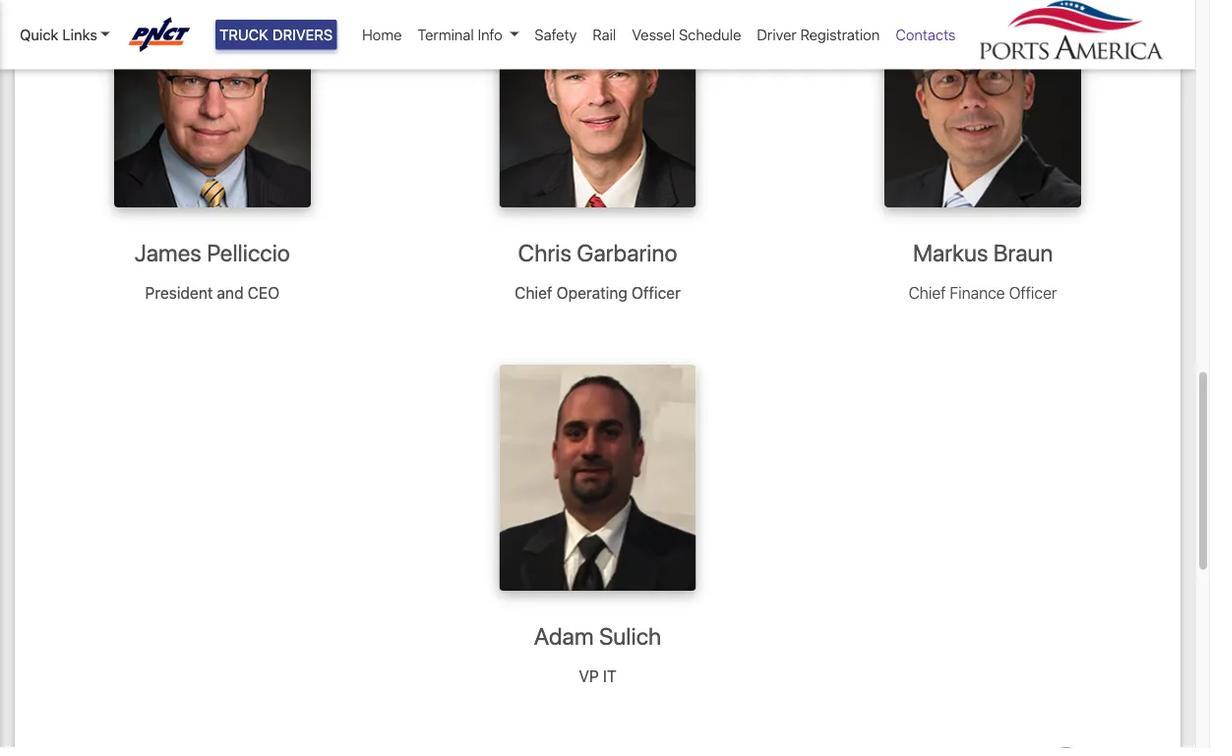 Task type: locate. For each thing, give the bounding box(es) containing it.
quick links
[[20, 26, 97, 43]]

1 horizontal spatial officer
[[1009, 283, 1057, 302]]

contacts link
[[888, 16, 964, 54]]

0 horizontal spatial chief
[[515, 283, 552, 302]]

officer for garbarino
[[632, 283, 681, 302]]

officer down garbarino
[[632, 283, 681, 302]]

james pelliccio image
[[114, 0, 311, 208]]

1 horizontal spatial chief
[[909, 283, 946, 302]]

0 horizontal spatial officer
[[632, 283, 681, 302]]

marcus braun image
[[885, 0, 1081, 208]]

markus
[[913, 239, 988, 267]]

chief down markus
[[909, 283, 946, 302]]

chris garbarino image
[[499, 0, 696, 208]]

rail
[[593, 26, 616, 43]]

chief down chris
[[515, 283, 552, 302]]

president and ceo
[[145, 283, 280, 302]]

operating
[[556, 283, 627, 302]]

2 officer from the left
[[1009, 283, 1057, 302]]

driver
[[757, 26, 797, 43]]

1 officer from the left
[[632, 283, 681, 302]]

sulich
[[599, 623, 661, 650]]

vessel schedule link
[[624, 16, 749, 54]]

finance
[[950, 283, 1005, 302]]

chief for chris garbarino
[[515, 283, 552, 302]]

chief
[[515, 283, 552, 302], [909, 283, 946, 302]]

chief operating officer
[[515, 283, 681, 302]]

braun
[[993, 239, 1053, 267]]

officer down braun
[[1009, 283, 1057, 302]]

terminal info
[[418, 26, 502, 43]]

vessel
[[632, 26, 675, 43]]

1 chief from the left
[[515, 283, 552, 302]]

home
[[362, 26, 402, 43]]

truck drivers
[[219, 26, 333, 43]]

links
[[62, 26, 97, 43]]

quick
[[20, 26, 58, 43]]

chris
[[518, 239, 571, 267]]

officer for braun
[[1009, 283, 1057, 302]]

vp
[[579, 667, 599, 685]]

chief for markus braun
[[909, 283, 946, 302]]

officer
[[632, 283, 681, 302], [1009, 283, 1057, 302]]

pelliccio
[[207, 239, 290, 267]]

james
[[135, 239, 201, 267]]

james pelliccio
[[135, 239, 290, 267]]

markus braun
[[913, 239, 1053, 267]]

and
[[217, 283, 244, 302]]

contacts
[[896, 26, 956, 43]]

2 chief from the left
[[909, 283, 946, 302]]

adam sulich
[[534, 623, 661, 650]]



Task type: describe. For each thing, give the bounding box(es) containing it.
vp it
[[579, 667, 616, 685]]

truck
[[219, 26, 268, 43]]

driver registration link
[[749, 16, 888, 54]]

driver registration
[[757, 26, 880, 43]]

rail link
[[585, 16, 624, 54]]

ceo
[[248, 283, 280, 302]]

terminal info link
[[410, 16, 527, 54]]

registration
[[800, 26, 880, 43]]

info
[[478, 26, 502, 43]]

it
[[603, 667, 616, 685]]

truck drivers link
[[215, 20, 337, 50]]

vessel schedule
[[632, 26, 741, 43]]

president
[[145, 283, 213, 302]]

chief finance officer
[[909, 283, 1057, 302]]

schedule
[[679, 26, 741, 43]]

safety link
[[527, 16, 585, 54]]

garbarino
[[577, 239, 677, 267]]

home link
[[354, 16, 410, 54]]

adam
[[534, 623, 594, 650]]

adam sulich image
[[499, 365, 696, 591]]

safety
[[535, 26, 577, 43]]

quick links link
[[20, 24, 110, 46]]

drivers
[[272, 26, 333, 43]]

terminal
[[418, 26, 474, 43]]

chris garbarino
[[518, 239, 677, 267]]



Task type: vqa. For each thing, say whether or not it's contained in the screenshot.


